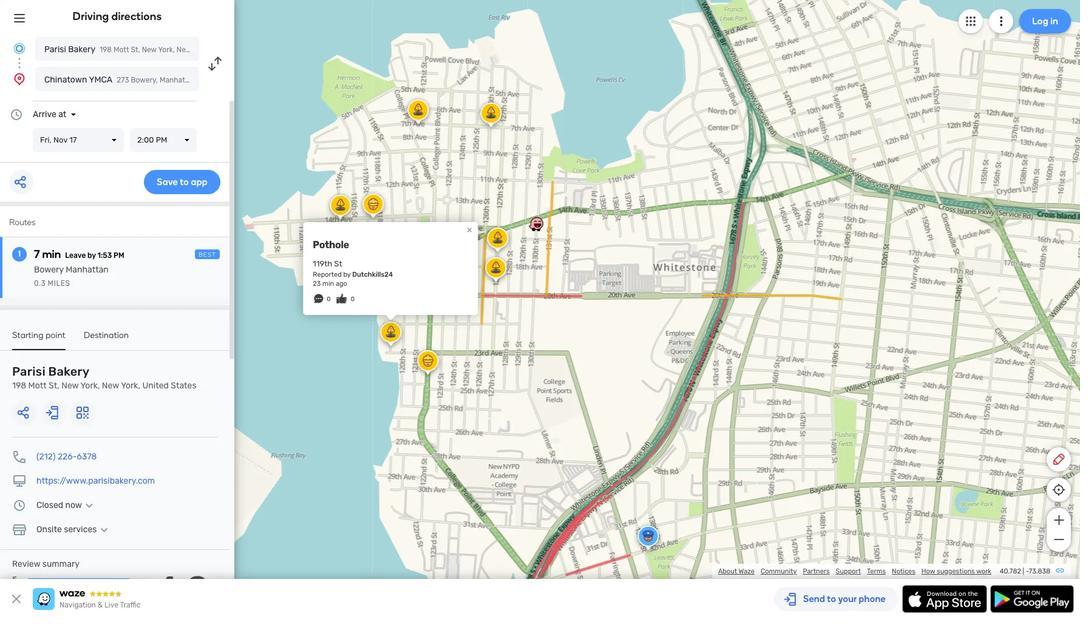 Task type: locate. For each thing, give the bounding box(es) containing it.
mott
[[113, 46, 129, 54], [28, 381, 47, 391]]

suggestions
[[937, 568, 975, 576]]

notices link
[[892, 568, 915, 576]]

2:00
[[137, 135, 154, 145]]

198 up ymca
[[100, 46, 112, 54]]

1 horizontal spatial min
[[322, 280, 334, 288]]

by
[[87, 251, 96, 260], [343, 271, 351, 279]]

driving
[[73, 10, 109, 23]]

0 vertical spatial parisi bakery 198 mott st, new york, new york, united states
[[44, 44, 258, 55]]

onsite services
[[36, 525, 97, 535]]

1 horizontal spatial pm
[[156, 135, 167, 145]]

1 vertical spatial parisi bakery 198 mott st, new york, new york, united states
[[12, 364, 196, 391]]

arrive
[[33, 109, 56, 120]]

st, down starting point button
[[49, 381, 59, 391]]

mott down starting point button
[[28, 381, 47, 391]]

bakery down driving in the top left of the page
[[68, 44, 95, 55]]

st,
[[131, 46, 140, 54], [49, 381, 59, 391]]

parisi down starting point button
[[12, 364, 45, 379]]

https://www.parisibakery.com
[[36, 476, 155, 486]]

pm
[[156, 135, 167, 145], [114, 251, 124, 260]]

onsite
[[36, 525, 62, 535]]

0 vertical spatial st,
[[131, 46, 140, 54]]

ago
[[336, 280, 347, 288]]

leave
[[65, 251, 86, 260]]

by left '1:53'
[[87, 251, 96, 260]]

min
[[42, 248, 61, 261], [322, 280, 334, 288]]

1 vertical spatial 198
[[12, 381, 26, 391]]

pothole
[[313, 239, 349, 251]]

parisi up the chinatown
[[44, 44, 66, 55]]

min inside 119th st reported by dutchkills24 23 min ago
[[322, 280, 334, 288]]

call image
[[12, 450, 27, 464]]

1 vertical spatial st,
[[49, 381, 59, 391]]

x image
[[9, 592, 24, 607]]

york,
[[158, 46, 175, 54], [193, 46, 209, 54], [80, 381, 100, 391], [121, 381, 140, 391]]

closed
[[36, 500, 63, 511]]

1 vertical spatial parisi
[[12, 364, 45, 379]]

0 horizontal spatial by
[[87, 251, 96, 260]]

nov
[[53, 135, 67, 145]]

17
[[69, 135, 77, 145]]

new up manhattan,
[[177, 46, 191, 54]]

closed now
[[36, 500, 82, 511]]

parisi bakery 198 mott st, new york, new york, united states down destination button
[[12, 364, 196, 391]]

states
[[236, 46, 258, 54], [224, 76, 246, 84], [171, 381, 196, 391]]

bakery
[[68, 44, 95, 55], [48, 364, 90, 379]]

1 horizontal spatial 198
[[100, 46, 112, 54]]

new down destination button
[[102, 381, 119, 391]]

about waze community partners support terms notices how suggestions work
[[718, 568, 992, 576]]

1 vertical spatial states
[[224, 76, 246, 84]]

directions
[[111, 10, 162, 23]]

clock image
[[12, 498, 27, 513]]

1 vertical spatial united
[[200, 76, 223, 84]]

waze
[[739, 568, 755, 576]]

0 vertical spatial states
[[236, 46, 258, 54]]

pm inside list box
[[156, 135, 167, 145]]

0
[[327, 296, 331, 303], [351, 296, 355, 303]]

0 vertical spatial parisi
[[44, 44, 66, 55]]

united inside chinatown ymca 273 bowery, manhattan, united states
[[200, 76, 223, 84]]

starting point button
[[12, 330, 66, 350]]

zoom in image
[[1051, 513, 1067, 528]]

fri,
[[40, 135, 51, 145]]

best
[[199, 251, 216, 259]]

0 horizontal spatial min
[[42, 248, 61, 261]]

starting
[[12, 330, 43, 341]]

united
[[211, 46, 234, 54], [200, 76, 223, 84], [142, 381, 169, 391]]

navigation
[[60, 601, 96, 610]]

community link
[[761, 568, 797, 576]]

1
[[18, 249, 21, 259]]

×
[[467, 224, 472, 235]]

1 horizontal spatial 0
[[351, 296, 355, 303]]

198
[[100, 46, 112, 54], [12, 381, 26, 391]]

parisi
[[44, 44, 66, 55], [12, 364, 45, 379]]

review summary
[[12, 559, 80, 570]]

&
[[98, 601, 103, 610]]

0 vertical spatial united
[[211, 46, 234, 54]]

parisi bakery 198 mott st, new york, new york, united states
[[44, 44, 258, 55], [12, 364, 196, 391]]

st, up bowery,
[[131, 46, 140, 54]]

pm right 2:00
[[156, 135, 167, 145]]

mott up the 273
[[113, 46, 129, 54]]

2 0 from the left
[[351, 296, 355, 303]]

1 horizontal spatial by
[[343, 271, 351, 279]]

0 down 119th st reported by dutchkills24 23 min ago
[[351, 296, 355, 303]]

7 min leave by 1:53 pm
[[34, 248, 124, 261]]

by for st
[[343, 271, 351, 279]]

1 vertical spatial min
[[322, 280, 334, 288]]

min right 7
[[42, 248, 61, 261]]

https://www.parisibakery.com link
[[36, 476, 155, 486]]

now
[[65, 500, 82, 511]]

0 vertical spatial by
[[87, 251, 96, 260]]

pencil image
[[1052, 452, 1066, 467]]

parisi bakery 198 mott st, new york, new york, united states up chinatown ymca 273 bowery, manhattan, united states
[[44, 44, 258, 55]]

1 vertical spatial pm
[[114, 251, 124, 260]]

chevron down image
[[82, 501, 97, 511]]

2:00 pm
[[137, 135, 167, 145]]

0 horizontal spatial mott
[[28, 381, 47, 391]]

(212) 226-6378 link
[[36, 452, 97, 462]]

by for min
[[87, 251, 96, 260]]

support link
[[836, 568, 861, 576]]

new
[[142, 46, 157, 54], [177, 46, 191, 54], [61, 381, 79, 391], [102, 381, 119, 391]]

min down reported
[[322, 280, 334, 288]]

routes
[[9, 217, 35, 228]]

navigation & live traffic
[[60, 601, 140, 610]]

7
[[34, 248, 40, 261]]

partners link
[[803, 568, 830, 576]]

by inside 119th st reported by dutchkills24 23 min ago
[[343, 271, 351, 279]]

6378
[[77, 452, 97, 462]]

198 down starting point button
[[12, 381, 26, 391]]

0 vertical spatial mott
[[113, 46, 129, 54]]

how
[[922, 568, 935, 576]]

0 down reported
[[327, 296, 331, 303]]

chinatown
[[44, 75, 87, 85]]

1 vertical spatial mott
[[28, 381, 47, 391]]

bakery down point
[[48, 364, 90, 379]]

0 horizontal spatial pm
[[114, 251, 124, 260]]

pm right '1:53'
[[114, 251, 124, 260]]

1 vertical spatial by
[[343, 271, 351, 279]]

manhattan
[[66, 265, 109, 275]]

by inside 7 min leave by 1:53 pm
[[87, 251, 96, 260]]

clock image
[[9, 107, 24, 122]]

0 vertical spatial pm
[[156, 135, 167, 145]]

(212)
[[36, 452, 56, 462]]

work
[[976, 568, 992, 576]]

0 horizontal spatial 0
[[327, 296, 331, 303]]

1 horizontal spatial st,
[[131, 46, 140, 54]]

by up "ago"
[[343, 271, 351, 279]]



Task type: vqa. For each thing, say whether or not it's contained in the screenshot.
119th St Reported by Dutchkills24 23 min ago
yes



Task type: describe. For each thing, give the bounding box(es) containing it.
terms
[[867, 568, 886, 576]]

zoom out image
[[1051, 532, 1067, 547]]

onsite services button
[[36, 525, 111, 535]]

starting point
[[12, 330, 66, 341]]

current location image
[[12, 41, 27, 56]]

manhattan,
[[160, 76, 198, 84]]

about waze link
[[718, 568, 755, 576]]

119th
[[313, 259, 332, 268]]

new down point
[[61, 381, 79, 391]]

review
[[12, 559, 40, 570]]

2 vertical spatial states
[[171, 381, 196, 391]]

ymca
[[89, 75, 112, 85]]

live
[[104, 601, 118, 610]]

(212) 226-6378
[[36, 452, 97, 462]]

closed now button
[[36, 500, 97, 511]]

0 horizontal spatial 198
[[12, 381, 26, 391]]

fri, nov 17
[[40, 135, 77, 145]]

chinatown ymca 273 bowery, manhattan, united states
[[44, 75, 246, 85]]

destination button
[[84, 330, 129, 349]]

-
[[1026, 568, 1029, 576]]

226-
[[58, 452, 77, 462]]

st
[[334, 259, 342, 268]]

destination
[[84, 330, 129, 341]]

traffic
[[120, 601, 140, 610]]

1 vertical spatial bakery
[[48, 364, 90, 379]]

73.838
[[1029, 568, 1050, 576]]

chevron down image
[[97, 525, 111, 535]]

2:00 pm list box
[[130, 128, 197, 152]]

services
[[64, 525, 97, 535]]

new up chinatown ymca 273 bowery, manhattan, united states
[[142, 46, 157, 54]]

119th st reported by dutchkills24 23 min ago
[[313, 259, 393, 288]]

pm inside 7 min leave by 1:53 pm
[[114, 251, 124, 260]]

terms link
[[867, 568, 886, 576]]

fri, nov 17 list box
[[33, 128, 124, 152]]

273
[[117, 76, 129, 84]]

store image
[[12, 523, 27, 537]]

how suggestions work link
[[922, 568, 992, 576]]

link image
[[1055, 566, 1065, 576]]

bowery manhattan 0.3 miles
[[34, 265, 109, 288]]

bowery,
[[131, 76, 158, 84]]

0 vertical spatial min
[[42, 248, 61, 261]]

support
[[836, 568, 861, 576]]

location image
[[12, 72, 27, 86]]

5
[[12, 575, 17, 585]]

about
[[718, 568, 737, 576]]

1:53
[[97, 251, 112, 260]]

1 0 from the left
[[327, 296, 331, 303]]

2 vertical spatial united
[[142, 381, 169, 391]]

driving directions
[[73, 10, 162, 23]]

40.782
[[1000, 568, 1021, 576]]

arrive at
[[33, 109, 66, 120]]

40.782 | -73.838
[[1000, 568, 1050, 576]]

reported
[[313, 271, 342, 279]]

notices
[[892, 568, 915, 576]]

partners
[[803, 568, 830, 576]]

point
[[46, 330, 66, 341]]

23
[[313, 280, 321, 288]]

community
[[761, 568, 797, 576]]

0 vertical spatial 198
[[100, 46, 112, 54]]

computer image
[[12, 474, 27, 489]]

× link
[[464, 224, 475, 235]]

bowery
[[34, 265, 64, 275]]

at
[[58, 109, 66, 120]]

miles
[[48, 279, 70, 288]]

dutchkills24
[[352, 271, 393, 279]]

0 vertical spatial bakery
[[68, 44, 95, 55]]

summary
[[42, 559, 80, 570]]

4.8
[[156, 569, 209, 609]]

states inside chinatown ymca 273 bowery, manhattan, united states
[[224, 76, 246, 84]]

|
[[1023, 568, 1024, 576]]

0 horizontal spatial st,
[[49, 381, 59, 391]]

1 horizontal spatial mott
[[113, 46, 129, 54]]

0.3
[[34, 279, 46, 288]]



